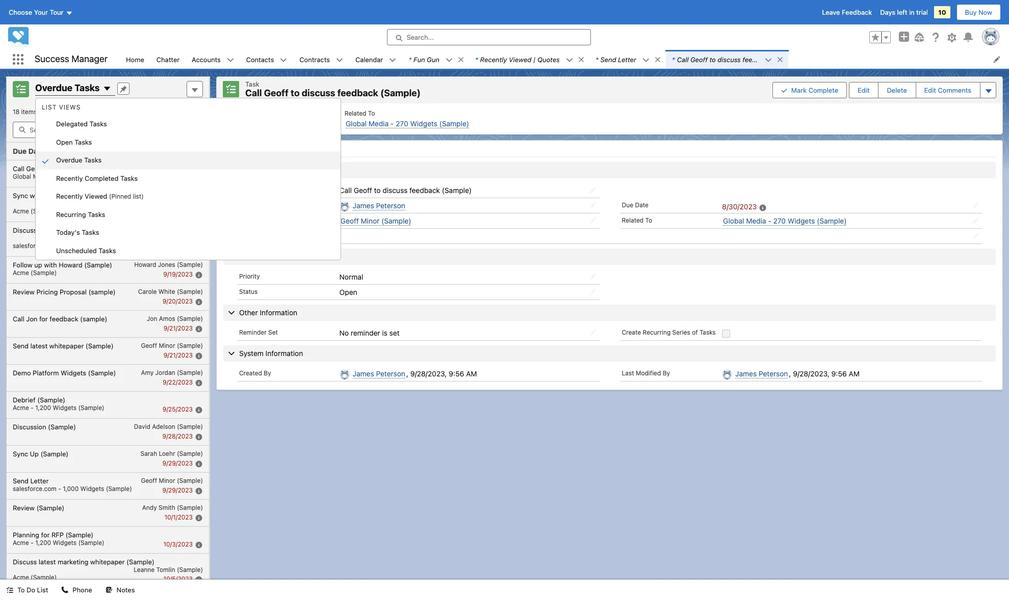 Task type: locate. For each thing, give the bounding box(es) containing it.
0 vertical spatial viewed
[[509, 55, 531, 63]]

0 vertical spatial with
[[30, 191, 43, 200]]

1 horizontal spatial recurring
[[643, 329, 671, 336]]

reminder set
[[239, 329, 278, 336]]

information inside 'dropdown button'
[[274, 252, 311, 261]]

0 vertical spatial list
[[42, 104, 57, 111]]

open for open
[[339, 288, 357, 297]]

* call geoff to discuss feedback (sample)
[[672, 55, 801, 63]]

task inside task information dropdown button
[[239, 165, 254, 174]]

home link
[[120, 50, 150, 69]]

tasks up "(pinned"
[[120, 174, 138, 182]]

jon down pricing
[[26, 315, 37, 323]]

due date down items
[[13, 147, 45, 156]]

0 vertical spatial (sample)
[[88, 288, 116, 296]]

to inside the task call geoff to discuss feedback (sample)
[[291, 88, 300, 98]]

global inside call geoff to discuss feedback (sample) geoff minor (sample) global media - 270 widgets (sample)
[[13, 173, 31, 180]]

salesforce.com up review (sample)
[[13, 485, 56, 493]]

1 vertical spatial review
[[13, 504, 35, 512]]

send
[[600, 55, 616, 63], [13, 342, 29, 350], [13, 477, 29, 485]]

carole white (sample)
[[138, 288, 203, 296]]

seconds
[[87, 108, 111, 116]]

0 vertical spatial overdue
[[35, 83, 72, 93]]

0 horizontal spatial 270
[[57, 173, 68, 180]]

leanne up 'notes'
[[134, 566, 155, 574]]

jon left amos
[[147, 315, 157, 323]]

acme (sample) for follow up with howard (sample)
[[13, 269, 57, 277]]

tomlin
[[156, 200, 175, 207], [156, 566, 175, 574]]

1 vertical spatial sync
[[13, 450, 28, 458]]

accounts list item
[[186, 50, 240, 69]]

2 vertical spatial to
[[17, 586, 25, 595]]

david
[[134, 423, 150, 431]]

1 horizontal spatial with
[[44, 261, 57, 269]]

sync up (sample)
[[13, 450, 68, 458]]

acme left up
[[13, 269, 29, 277]]

1 sync from the top
[[13, 191, 28, 200]]

1 horizontal spatial open
[[339, 288, 357, 297]]

information inside dropdown button
[[265, 349, 303, 358]]

review left pricing
[[13, 288, 35, 296]]

1 vertical spatial due
[[622, 201, 633, 209]]

due
[[13, 147, 27, 156], [622, 201, 633, 209]]

today's tasks
[[56, 228, 99, 237]]

related for related to
[[622, 217, 644, 224]]

send for send latest whitepaper (sample)
[[13, 342, 29, 350]]

1 9/29/2023 from the top
[[162, 460, 193, 467]]

1 9/28/2023, from the left
[[410, 370, 447, 378]]

sync inside sync with leanne about conference attendance (sample) leanne tomlin (sample) acme (sample)
[[13, 191, 28, 200]]

2 edit from the left
[[924, 86, 936, 94]]

1 horizontal spatial letter
[[618, 55, 636, 63]]

james peterson for created by
[[353, 370, 405, 378]]

1 vertical spatial list
[[37, 586, 48, 595]]

widgets
[[410, 119, 437, 128], [69, 173, 93, 180], [788, 217, 815, 225], [61, 369, 86, 377], [53, 404, 77, 412], [80, 485, 104, 493], [53, 539, 77, 547]]

list right •
[[42, 104, 57, 111]]

demo platform widgets (sample)
[[13, 369, 116, 377]]

9/29/2023 down the sarah loehr (sample)
[[162, 460, 193, 467]]

1 vertical spatial recurring
[[643, 329, 671, 336]]

due up related to
[[622, 201, 633, 209]]

open down normal
[[339, 288, 357, 297]]

0 vertical spatial due date
[[13, 147, 45, 156]]

acme up do
[[13, 574, 29, 582]]

jon amos (sample)
[[147, 315, 203, 323]]

1 vertical spatial related
[[281, 145, 309, 154]]

1 , 9/28/2023, 9:56 am from the left
[[406, 370, 477, 378]]

by right modified
[[663, 370, 670, 377]]

additional
[[239, 252, 272, 261]]

2 tomlin from the top
[[156, 566, 175, 574]]

1 discuss from the top
[[13, 226, 37, 234]]

acme - 1,200 widgets (sample) up discussion (sample)
[[13, 404, 104, 412]]

with up partnership
[[30, 191, 43, 200]]

amy jordan (sample)
[[141, 369, 203, 377]]

2 , from the left
[[789, 370, 791, 378]]

text default image inside overdue tasks|tasks|list view element
[[49, 147, 56, 154]]

task down details link
[[239, 165, 254, 174]]

information up the set
[[260, 308, 297, 317]]

feedback inside call geoff to discuss feedback (sample) geoff minor (sample) global media - 270 widgets (sample)
[[78, 164, 107, 173]]

letter inside select an item from this list to open it. list box
[[30, 477, 49, 485]]

group
[[869, 31, 891, 43], [772, 81, 996, 99]]

call geoff to discuss feedback (sample) geoff minor (sample) global media - 270 widgets (sample)
[[13, 164, 203, 180]]

feedback inside the task call geoff to discuss feedback (sample)
[[337, 88, 378, 98]]

related up additional information 'dropdown button'
[[622, 217, 644, 224]]

2 9:56 from the left
[[831, 370, 847, 378]]

1 horizontal spatial 9/28/2023,
[[793, 370, 830, 378]]

0 vertical spatial 9/29/2023
[[162, 460, 193, 467]]

related for related to global media - 270 widgets (sample)
[[345, 109, 366, 117]]

whitepaper up the notes button
[[90, 558, 125, 566]]

call inside call geoff to discuss feedback (sample) geoff minor (sample) global media - 270 widgets (sample)
[[13, 164, 24, 173]]

0 vertical spatial letter
[[618, 55, 636, 63]]

review for review pricing proposal (sample)
[[13, 288, 35, 296]]

9:56 for last modified by
[[831, 370, 847, 378]]

1 vertical spatial global
[[13, 173, 31, 180]]

send latest whitepaper (sample)
[[13, 342, 114, 350]]

1 vertical spatial task
[[239, 165, 254, 174]]

acme - 1,200 widgets (sample) up marketing
[[13, 539, 104, 547]]

attendance
[[125, 191, 160, 200]]

list
[[42, 104, 57, 111], [37, 586, 48, 595]]

related for related
[[281, 145, 309, 154]]

1 list item from the left
[[402, 50, 469, 69]]

2 sync from the top
[[13, 450, 28, 458]]

1 horizontal spatial related
[[345, 109, 366, 117]]

recurring up discuss partnership opportunities (sample)
[[56, 210, 86, 219]]

1 vertical spatial discuss
[[13, 558, 37, 566]]

1 salesforce.com from the top
[[13, 242, 56, 250]]

tasks | list views list box
[[36, 99, 341, 260]]

0 horizontal spatial global
[[13, 173, 31, 180]]

2 list item from the left
[[469, 50, 589, 69]]

4 * from the left
[[672, 55, 675, 63]]

text default image inside the calendar list item
[[389, 56, 396, 64]]

acme for 9/25/2023
[[13, 404, 29, 412]]

latest inside 'discuss latest marketing whitepaper (sample) leanne tomlin (sample)'
[[39, 558, 56, 566]]

information right the 'additional'
[[274, 252, 311, 261]]

2 acme - 1,200 widgets (sample) from the top
[[13, 539, 104, 547]]

overdue tasks down open tasks
[[56, 156, 102, 164]]

1 vertical spatial overdue tasks
[[56, 156, 102, 164]]

1 horizontal spatial , 9/28/2023, 9:56 am
[[789, 370, 860, 378]]

9:56
[[449, 370, 464, 378], [831, 370, 847, 378]]

1 vertical spatial 270
[[57, 173, 68, 180]]

* for * call geoff to discuss feedback (sample)
[[672, 55, 675, 63]]

1 horizontal spatial am
[[849, 370, 860, 378]]

media inside related to global media - 270 widgets (sample)
[[369, 119, 389, 128]]

recently down search... 'button'
[[480, 55, 507, 63]]

-
[[391, 119, 394, 128], [52, 173, 55, 180], [768, 217, 771, 225], [31, 404, 34, 412], [58, 485, 61, 493], [31, 539, 34, 547]]

2 salesforce.com from the top
[[13, 485, 56, 493]]

overdue up list views
[[35, 83, 72, 93]]

1 horizontal spatial ,
[[789, 370, 791, 378]]

2 review from the top
[[13, 504, 35, 512]]

days
[[880, 8, 895, 16]]

1 vertical spatial geoff minor (sample)
[[141, 342, 203, 350]]

viewed inside tasks | list views list box
[[85, 192, 107, 200]]

0 horizontal spatial am
[[466, 370, 477, 378]]

0 horizontal spatial recurring
[[56, 210, 86, 219]]

1 horizontal spatial date
[[635, 201, 649, 209]]

related up task information
[[281, 145, 309, 154]]

discuss up salesforce.com (sample)
[[13, 226, 37, 234]]

related inside related to global media - 270 widgets (sample)
[[345, 109, 366, 117]]

1 1,200 from the top
[[35, 404, 51, 412]]

edit left delete
[[858, 86, 870, 94]]

0 vertical spatial review
[[13, 288, 35, 296]]

1 horizontal spatial howard
[[134, 261, 156, 268]]

acme (sample) up pricing
[[13, 269, 57, 277]]

quotes
[[537, 55, 560, 63]]

5 acme from the top
[[13, 574, 29, 582]]

text default image
[[654, 56, 661, 63], [777, 56, 784, 63], [280, 56, 287, 64], [336, 56, 343, 64], [566, 56, 573, 64], [642, 56, 650, 64], [765, 56, 772, 64], [49, 147, 56, 154], [61, 587, 69, 594]]

1 howard from the left
[[59, 261, 82, 269]]

1 vertical spatial 1,200
[[35, 539, 51, 547]]

group containing mark complete
[[772, 81, 996, 99]]

1 acme - 1,200 widgets (sample) from the top
[[13, 404, 104, 412]]

discuss inside 'discuss latest marketing whitepaper (sample) leanne tomlin (sample)'
[[13, 558, 37, 566]]

acme inside sync with leanne about conference attendance (sample) leanne tomlin (sample) acme (sample)
[[13, 207, 29, 215]]

0 vertical spatial latest
[[30, 342, 47, 350]]

with right up
[[44, 261, 57, 269]]

peterson
[[376, 201, 405, 210], [376, 370, 405, 378], [759, 370, 788, 378]]

9/21/2023 for send latest whitepaper (sample)
[[164, 352, 193, 359]]

10
[[938, 8, 946, 16]]

peterson for last modified by
[[759, 370, 788, 378]]

search...
[[407, 33, 434, 41]]

list containing home
[[120, 50, 1009, 69]]

overdue down open tasks
[[56, 156, 82, 164]]

latest
[[30, 342, 47, 350], [39, 558, 56, 566]]

information for system information
[[265, 349, 303, 358]]

1 horizontal spatial global
[[346, 119, 367, 128]]

chatter link
[[150, 50, 186, 69]]

3 * from the left
[[595, 55, 598, 63]]

10/1/2023
[[164, 514, 193, 521]]

1 vertical spatial for
[[41, 531, 50, 539]]

2 * from the left
[[475, 55, 478, 63]]

reminder
[[239, 329, 267, 336]]

tomlin inside sync with leanne about conference attendance (sample) leanne tomlin (sample) acme (sample)
[[156, 200, 175, 207]]

edit left comments
[[924, 86, 936, 94]]

text default image
[[457, 56, 464, 63], [578, 56, 585, 63], [227, 56, 234, 64], [389, 56, 396, 64], [446, 56, 453, 64], [6, 587, 13, 594], [105, 587, 113, 594]]

howard left jones
[[134, 261, 156, 268]]

1 vertical spatial with
[[44, 261, 57, 269]]

overdue tasks status
[[13, 108, 43, 116]]

1 vertical spatial latest
[[39, 558, 56, 566]]

set
[[389, 329, 400, 337]]

geoff minor (sample) for send latest whitepaper (sample)
[[141, 342, 203, 350]]

0 horizontal spatial due date
[[13, 147, 45, 156]]

1 vertical spatial whitepaper
[[90, 558, 125, 566]]

1 horizontal spatial whitepaper
[[90, 558, 125, 566]]

letter
[[618, 55, 636, 63], [30, 477, 49, 485]]

to inside related to global media - 270 widgets (sample)
[[368, 109, 375, 117]]

details
[[231, 145, 258, 154]]

information down related link at the top of the page
[[256, 165, 294, 174]]

1 horizontal spatial due
[[622, 201, 633, 209]]

1 vertical spatial 9/21/2023
[[164, 352, 193, 359]]

comments
[[938, 86, 971, 94]]

1 vertical spatial media
[[33, 173, 50, 180]]

, for created by
[[406, 370, 408, 378]]

1 , from the left
[[406, 370, 408, 378]]

2 vertical spatial global
[[723, 217, 744, 225]]

2 vertical spatial recently
[[56, 192, 83, 200]]

overdue tasks up views
[[35, 83, 100, 93]]

1 vertical spatial viewed
[[85, 192, 107, 200]]

0 horizontal spatial letter
[[30, 477, 49, 485]]

2 9/28/2023, from the left
[[793, 370, 830, 378]]

* for * fun gun
[[409, 55, 412, 63]]

0 vertical spatial related
[[345, 109, 366, 117]]

additional information button
[[223, 249, 996, 265]]

whitepaper up "demo platform widgets (sample)"
[[49, 342, 84, 350]]

days left in trial
[[880, 8, 928, 16]]

1 vertical spatial acme - 1,200 widgets (sample)
[[13, 539, 104, 547]]

1 acme from the top
[[13, 207, 29, 215]]

270
[[396, 119, 408, 128], [57, 173, 68, 180], [773, 217, 786, 225]]

0 vertical spatial global media - 270 widgets (sample) link
[[346, 119, 469, 128]]

geoff inside geoff minor (sample) link
[[340, 217, 359, 225]]

tasks up opportunities on the top
[[88, 210, 105, 219]]

tomlin inside 'discuss latest marketing whitepaper (sample) leanne tomlin (sample)'
[[156, 566, 175, 574]]

9/21/2023
[[164, 325, 193, 332], [164, 352, 193, 359]]

text default image inside contacts list item
[[280, 56, 287, 64]]

other information
[[239, 308, 297, 317]]

tomlin up 10/5/2023
[[156, 566, 175, 574]]

1 tomlin from the top
[[156, 200, 175, 207]]

0 horizontal spatial with
[[30, 191, 43, 200]]

9/21/2023 up amy jordan (sample)
[[164, 352, 193, 359]]

0 vertical spatial acme - 1,200 widgets (sample)
[[13, 404, 104, 412]]

(sample) down proposal
[[80, 315, 107, 323]]

system information
[[239, 349, 303, 358]]

with
[[30, 191, 43, 200], [44, 261, 57, 269]]

recently up recurring tasks
[[56, 192, 83, 200]]

list
[[120, 50, 1009, 69]]

9/29/2023 up andy smith (sample)
[[162, 487, 193, 494]]

leanne left about
[[45, 191, 67, 200]]

leanne
[[45, 191, 67, 200], [134, 200, 155, 207], [134, 566, 155, 574]]

tasks down seconds
[[90, 120, 107, 128]]

recurring left series
[[643, 329, 671, 336]]

1 review from the top
[[13, 288, 35, 296]]

discuss
[[13, 226, 37, 234], [13, 558, 37, 566]]

contacts
[[246, 55, 274, 63]]

viewed left |
[[509, 55, 531, 63]]

information inside dropdown button
[[260, 308, 297, 317]]

salesforce.com up up
[[13, 242, 56, 250]]

tour
[[50, 8, 63, 16]]

geoff minor (sample)
[[340, 217, 411, 225], [141, 342, 203, 350], [141, 477, 203, 485]]

leave feedback link
[[822, 8, 872, 16]]

created by
[[239, 370, 271, 377]]

for left rfp
[[41, 531, 50, 539]]

call geoff to discuss feedback (sample)
[[339, 186, 472, 195]]

geoff minor (sample) down call geoff to discuss feedback (sample)
[[340, 217, 411, 225]]

howard down unscheduled
[[59, 261, 82, 269]]

0 horizontal spatial open
[[56, 138, 73, 146]]

9/28/2023, for created by
[[410, 370, 447, 378]]

system
[[239, 349, 264, 358]]

information down the set
[[265, 349, 303, 358]]

mark complete button
[[772, 82, 847, 98]]

geoff minor (sample) up amy jordan (sample)
[[141, 342, 203, 350]]

buy
[[965, 8, 977, 16]]

discuss down planning
[[13, 558, 37, 566]]

task information button
[[223, 162, 996, 178]]

2 horizontal spatial related
[[622, 217, 644, 224]]

up
[[34, 261, 42, 269]]

jordan
[[155, 369, 175, 377]]

date inside overdue tasks|tasks|list view element
[[28, 147, 45, 156]]

2 vertical spatial geoff minor (sample)
[[141, 477, 203, 485]]

0 vertical spatial send
[[600, 55, 616, 63]]

review up planning
[[13, 504, 35, 512]]

0 vertical spatial 1,200
[[35, 404, 51, 412]]

overdue tasks|tasks|list view element
[[6, 76, 210, 601]]

edit comments
[[924, 86, 971, 94]]

2 vertical spatial related
[[622, 217, 644, 224]]

james for created by
[[353, 370, 374, 378]]

date up related to
[[635, 201, 649, 209]]

tasks inside "link"
[[88, 210, 105, 219]]

2 horizontal spatial media
[[746, 217, 766, 225]]

acme left rfp
[[13, 539, 29, 547]]

tasks
[[75, 83, 100, 93], [90, 120, 107, 128], [75, 138, 92, 146], [84, 156, 102, 164], [120, 174, 138, 182], [88, 210, 105, 219], [82, 228, 99, 237], [99, 247, 116, 255], [700, 329, 716, 336]]

2 vertical spatial 270
[[773, 217, 786, 225]]

task down contacts link
[[245, 80, 259, 88]]

2 1,200 from the top
[[35, 539, 51, 547]]

viewed down "recently completed tasks"
[[85, 192, 107, 200]]

overdue tasks inside tasks | list views list box
[[56, 156, 102, 164]]

None search field
[[13, 122, 203, 138]]

9:56 for created by
[[449, 370, 464, 378]]

contracts
[[300, 55, 330, 63]]

1 horizontal spatial by
[[663, 370, 670, 377]]

, for last modified by
[[789, 370, 791, 378]]

270 inside related to global media - 270 widgets (sample)
[[396, 119, 408, 128]]

geoff minor (sample) down the sarah loehr (sample)
[[141, 477, 203, 485]]

0 horizontal spatial global media - 270 widgets (sample) link
[[346, 119, 469, 128]]

3 acme from the top
[[13, 404, 29, 412]]

2 , 9/28/2023, 9:56 am from the left
[[789, 370, 860, 378]]

1,200 up discussion (sample)
[[35, 404, 51, 412]]

buy now button
[[956, 4, 1001, 20]]

0 vertical spatial 9/21/2023
[[164, 325, 193, 332]]

to inside call geoff to discuss feedback (sample) geoff minor (sample) global media - 270 widgets (sample)
[[45, 164, 51, 173]]

1,200 left rfp
[[35, 539, 51, 547]]

review for review (sample)
[[13, 504, 35, 512]]

task
[[245, 80, 259, 88], [239, 165, 254, 174]]

discuss inside "list item"
[[718, 55, 741, 63]]

viewed
[[509, 55, 531, 63], [85, 192, 107, 200]]

open
[[56, 138, 73, 146], [339, 288, 357, 297]]

acme (sample) up the to do list
[[13, 574, 57, 582]]

4 acme from the top
[[13, 539, 29, 547]]

0 vertical spatial media
[[369, 119, 389, 128]]

0 horizontal spatial jon
[[26, 315, 37, 323]]

open down delegated
[[56, 138, 73, 146]]

call for call geoff to discuss feedback (sample) geoff minor (sample) global media - 270 widgets (sample)
[[13, 164, 24, 173]]

0 horizontal spatial related
[[281, 145, 309, 154]]

contacts list item
[[240, 50, 293, 69]]

am for created by
[[466, 370, 477, 378]]

delegated
[[56, 120, 88, 128]]

unscheduled tasks link
[[36, 242, 341, 260]]

list right do
[[37, 586, 48, 595]]

widgets inside call geoff to discuss feedback (sample) geoff minor (sample) global media - 270 widgets (sample)
[[69, 173, 93, 180]]

2 9/21/2023 from the top
[[164, 352, 193, 359]]

0 vertical spatial whitepaper
[[49, 342, 84, 350]]

latest up platform
[[30, 342, 47, 350]]

tasks down delegated tasks
[[75, 138, 92, 146]]

send for send letter
[[13, 477, 29, 485]]

call inside the task call geoff to discuss feedback (sample)
[[245, 88, 262, 98]]

1 9/21/2023 from the top
[[164, 325, 193, 332]]

0 vertical spatial acme (sample)
[[13, 269, 57, 277]]

related down the task call geoff to discuss feedback (sample)
[[345, 109, 366, 117]]

0 horizontal spatial viewed
[[85, 192, 107, 200]]

2 acme (sample) from the top
[[13, 574, 57, 582]]

edit for edit
[[858, 86, 870, 94]]

2 acme from the top
[[13, 269, 29, 277]]

task for call
[[245, 80, 259, 88]]

today's tasks link
[[36, 224, 341, 242]]

0 horizontal spatial due
[[13, 147, 27, 156]]

0 vertical spatial geoff minor (sample)
[[340, 217, 411, 225]]

2 am from the left
[[849, 370, 860, 378]]

acme - 1,200 widgets (sample) for (sample)
[[13, 404, 104, 412]]

minor inside call geoff to discuss feedback (sample) geoff minor (sample) global media - 270 widgets (sample)
[[159, 164, 175, 172]]

1 horizontal spatial global media - 270 widgets (sample) link
[[723, 217, 847, 226]]

2 vertical spatial send
[[13, 477, 29, 485]]

by right created
[[264, 370, 271, 377]]

tasks right the of
[[700, 329, 716, 336]]

latest for send
[[30, 342, 47, 350]]

1 vertical spatial open
[[339, 288, 357, 297]]

1 vertical spatial recently
[[56, 174, 83, 182]]

9/21/2023 down jon amos (sample)
[[164, 325, 193, 332]]

planning
[[13, 531, 39, 539]]

1 horizontal spatial to
[[368, 109, 375, 117]]

call for call jon for feedback (sample)
[[13, 315, 24, 323]]

0 horizontal spatial , 9/28/2023, 9:56 am
[[406, 370, 477, 378]]

0 horizontal spatial howard
[[59, 261, 82, 269]]

latest left marketing
[[39, 558, 56, 566]]

1 edit from the left
[[858, 86, 870, 94]]

due date up related to
[[622, 201, 649, 209]]

1 vertical spatial send
[[13, 342, 29, 350]]

(sample) right proposal
[[88, 288, 116, 296]]

1 horizontal spatial 9:56
[[831, 370, 847, 378]]

10/3/2023
[[163, 541, 193, 549]]

1 horizontal spatial media
[[369, 119, 389, 128]]

acme up salesforce.com (sample)
[[13, 207, 29, 215]]

0 vertical spatial sync
[[13, 191, 28, 200]]

2 discuss from the top
[[13, 558, 37, 566]]

0 horizontal spatial ,
[[406, 370, 408, 378]]

- inside related to global media - 270 widgets (sample)
[[391, 119, 394, 128]]

leave feedback
[[822, 8, 872, 16]]

1 horizontal spatial edit
[[924, 86, 936, 94]]

task inside the task call geoff to discuss feedback (sample)
[[245, 80, 259, 88]]

0 vertical spatial recently
[[480, 55, 507, 63]]

0 horizontal spatial whitepaper
[[49, 342, 84, 350]]

3 list item from the left
[[589, 50, 666, 69]]

geoff inside the task call geoff to discuss feedback (sample)
[[264, 88, 289, 98]]

1 am from the left
[[466, 370, 477, 378]]

0 vertical spatial due
[[13, 147, 27, 156]]

minor down open tasks link
[[159, 164, 175, 172]]

tasks up "recently completed tasks"
[[84, 156, 102, 164]]

for down pricing
[[39, 315, 48, 323]]

information inside dropdown button
[[256, 165, 294, 174]]

calendar list item
[[349, 50, 402, 69]]

2 jon from the left
[[147, 315, 157, 323]]

buy now
[[965, 8, 992, 16]]

discuss for discuss partnership opportunities (sample)
[[13, 226, 37, 234]]

1 by from the left
[[264, 370, 271, 377]]

1 * from the left
[[409, 55, 412, 63]]

(sample)
[[773, 55, 801, 63], [380, 88, 421, 98], [439, 119, 469, 128], [109, 164, 137, 173], [177, 164, 203, 172], [95, 173, 121, 180], [442, 186, 472, 195], [161, 191, 189, 200], [177, 200, 203, 207], [31, 207, 57, 215], [381, 217, 411, 225], [817, 217, 847, 225], [119, 226, 147, 234], [58, 242, 84, 250], [84, 261, 112, 269], [177, 261, 203, 268], [31, 269, 57, 277], [177, 288, 203, 296], [177, 315, 203, 323], [86, 342, 114, 350], [177, 342, 203, 350], [88, 369, 116, 377], [177, 369, 203, 377], [37, 396, 65, 404], [78, 404, 104, 412], [48, 423, 76, 431], [177, 423, 203, 431], [40, 450, 68, 458], [177, 450, 203, 458], [177, 477, 203, 485], [106, 485, 132, 493], [36, 504, 64, 512], [177, 504, 203, 512], [66, 531, 93, 539], [78, 539, 104, 547], [127, 558, 154, 566], [177, 566, 203, 574], [31, 574, 57, 582]]

sync for sync with leanne about conference attendance (sample) leanne tomlin (sample) acme (sample)
[[13, 191, 28, 200]]

other
[[239, 308, 258, 317]]

acme up discussion
[[13, 404, 29, 412]]

open inside tasks | list views list box
[[56, 138, 73, 146]]

home
[[126, 55, 144, 63]]

james peterson
[[353, 201, 405, 210], [353, 370, 405, 378], [735, 370, 788, 378]]

contacts link
[[240, 50, 280, 69]]

0 vertical spatial for
[[39, 315, 48, 323]]

1 vertical spatial date
[[635, 201, 649, 209]]

due down 18 on the left top of the page
[[13, 147, 27, 156]]

partnership
[[39, 226, 74, 234]]

information
[[256, 165, 294, 174], [274, 252, 311, 261], [260, 308, 297, 317], [265, 349, 303, 358]]

to inside "button"
[[17, 586, 25, 595]]

0 vertical spatial 270
[[396, 119, 408, 128]]

tomlin right list)
[[156, 200, 175, 207]]

, 9/28/2023, 9:56 am for last modified by
[[789, 370, 860, 378]]

0 vertical spatial open
[[56, 138, 73, 146]]

date down •
[[28, 147, 45, 156]]

1 acme (sample) from the top
[[13, 269, 57, 277]]

peterson for created by
[[376, 370, 405, 378]]

list item
[[402, 50, 469, 69], [469, 50, 589, 69], [589, 50, 666, 69], [666, 50, 801, 69]]

recently inside recently completed tasks link
[[56, 174, 83, 182]]

acme for 10/3/2023
[[13, 539, 29, 547]]

1 9:56 from the left
[[449, 370, 464, 378]]

call
[[677, 55, 689, 63], [245, 88, 262, 98], [13, 164, 24, 173], [339, 186, 352, 195], [13, 315, 24, 323]]

recently up about
[[56, 174, 83, 182]]

related link
[[273, 145, 317, 157]]

follow
[[13, 261, 32, 269]]



Task type: describe. For each thing, give the bounding box(es) containing it.
9/22/2023
[[163, 379, 193, 386]]

recently completed tasks
[[56, 174, 138, 182]]

18 items • updated a few seconds ago
[[13, 108, 124, 116]]

recurring inside "link"
[[56, 210, 86, 219]]

choose your tour button
[[8, 4, 73, 20]]

delegated tasks
[[56, 120, 107, 128]]

create
[[622, 329, 641, 336]]

normal
[[339, 273, 363, 281]]

trial
[[916, 8, 928, 16]]

task information
[[239, 165, 294, 174]]

1 horizontal spatial viewed
[[509, 55, 531, 63]]

none search field inside overdue tasks|tasks|list view element
[[13, 122, 203, 138]]

additional information
[[239, 252, 311, 261]]

recently completed tasks link
[[36, 170, 341, 188]]

phone button
[[55, 580, 98, 601]]

1,200 for for
[[35, 539, 51, 547]]

proposal
[[60, 288, 87, 296]]

salesforce.com for salesforce.com - 1,000 widgets (sample)
[[13, 485, 56, 493]]

list inside to do list "button"
[[37, 586, 48, 595]]

james peterson link for last modified by
[[735, 370, 788, 379]]

text default image inside the notes button
[[105, 587, 113, 594]]

to for related to global media - 270 widgets (sample)
[[368, 109, 375, 117]]

text default image inside phone button
[[61, 587, 69, 594]]

leave
[[822, 8, 840, 16]]

text default image inside accounts list item
[[227, 56, 234, 64]]

overdue tasks link
[[36, 151, 341, 170]]

* recently viewed | quotes
[[475, 55, 560, 63]]

2 9/29/2023 from the top
[[162, 487, 193, 494]]

andy
[[142, 504, 157, 512]]

information for additional information
[[274, 252, 311, 261]]

calendar
[[355, 55, 383, 63]]

9/28/2023, for last modified by
[[793, 370, 830, 378]]

leanne inside 'discuss latest marketing whitepaper (sample) leanne tomlin (sample)'
[[134, 566, 155, 574]]

loehr
[[159, 450, 175, 458]]

james peterson for last modified by
[[735, 370, 788, 378]]

send letter
[[13, 477, 49, 485]]

1 jon from the left
[[26, 315, 37, 323]]

accounts
[[192, 55, 221, 63]]

of
[[692, 329, 698, 336]]

leanne right "(pinned"
[[134, 200, 155, 207]]

salesforce.com for salesforce.com (sample)
[[13, 242, 56, 250]]

text default image inside contracts list item
[[336, 56, 343, 64]]

tasks down opportunities on the top
[[99, 247, 116, 255]]

am for last modified by
[[849, 370, 860, 378]]

latest for discuss
[[39, 558, 56, 566]]

feedback
[[842, 8, 872, 16]]

do
[[27, 586, 35, 595]]

tasks up the "unscheduled tasks"
[[82, 228, 99, 237]]

recently for recently completed tasks
[[56, 174, 83, 182]]

list inside tasks | list views list box
[[42, 104, 57, 111]]

edit for edit comments
[[924, 86, 936, 94]]

(sample) inside the task call geoff to discuss feedback (sample)
[[380, 88, 421, 98]]

amos
[[159, 315, 175, 323]]

•
[[39, 108, 42, 116]]

call for call geoff to discuss feedback (sample)
[[339, 186, 352, 195]]

follow up with howard (sample)
[[13, 261, 112, 269]]

gun
[[427, 55, 439, 63]]

reminder
[[351, 329, 380, 337]]

text default image inside to do list "button"
[[6, 587, 13, 594]]

9/21/2023 for call jon for feedback (sample)
[[164, 325, 193, 332]]

call jon for feedback (sample)
[[13, 315, 107, 323]]

call inside "list item"
[[677, 55, 689, 63]]

acme (sample) for discuss latest marketing whitepaper (sample)
[[13, 574, 57, 582]]

|
[[533, 55, 536, 63]]

(pinned
[[109, 193, 131, 200]]

sync with leanne about conference attendance (sample) leanne tomlin (sample) acme (sample)
[[13, 191, 203, 215]]

in
[[909, 8, 915, 16]]

left
[[897, 8, 907, 16]]

pricing
[[36, 288, 58, 296]]

contracts link
[[293, 50, 336, 69]]

open tasks link
[[36, 133, 341, 151]]

acme - 1,200 widgets (sample) for for
[[13, 539, 104, 547]]

acme for 10/5/2023
[[13, 574, 29, 582]]

task for information
[[239, 165, 254, 174]]

with inside sync with leanne about conference attendance (sample) leanne tomlin (sample) acme (sample)
[[30, 191, 43, 200]]

to do list button
[[0, 580, 54, 601]]

- inside call geoff to discuss feedback (sample) geoff minor (sample) global media - 270 widgets (sample)
[[52, 173, 55, 180]]

discussion (sample)
[[13, 423, 76, 431]]

other information button
[[223, 305, 996, 321]]

2 howard from the left
[[134, 261, 156, 268]]

search... button
[[387, 29, 591, 45]]

adelson
[[152, 423, 175, 431]]

1 vertical spatial due date
[[622, 201, 649, 209]]

0 vertical spatial overdue tasks
[[35, 83, 100, 93]]

1,200 for (sample)
[[35, 404, 51, 412]]

fun
[[414, 55, 425, 63]]

media inside call geoff to discuss feedback (sample) geoff minor (sample) global media - 270 widgets (sample)
[[33, 173, 50, 180]]

delegated tasks link
[[36, 115, 341, 133]]

complete
[[809, 86, 838, 94]]

list views
[[42, 104, 81, 111]]

carole
[[138, 288, 157, 296]]

minor down loehr
[[159, 477, 175, 485]]

debrief (sample)
[[13, 396, 65, 404]]

discuss for discuss latest marketing whitepaper (sample) leanne tomlin (sample)
[[13, 558, 37, 566]]

views
[[59, 104, 81, 111]]

to for related to
[[645, 217, 652, 224]]

* for * recently viewed | quotes
[[475, 55, 478, 63]]

, 9/28/2023, 9:56 am for created by
[[406, 370, 477, 378]]

9/20/2023
[[162, 298, 193, 305]]

salesforce.com (sample)
[[13, 242, 84, 250]]

open tasks
[[56, 138, 92, 146]]

success
[[35, 54, 69, 64]]

discuss inside call geoff to discuss feedback (sample) geoff minor (sample) global media - 270 widgets (sample)
[[53, 164, 77, 173]]

salesforce.com - 1,000 widgets (sample)
[[13, 485, 132, 493]]

minor down amos
[[159, 342, 175, 350]]

tasks up few
[[75, 83, 100, 93]]

whitepaper inside 'discuss latest marketing whitepaper (sample) leanne tomlin (sample)'
[[90, 558, 125, 566]]

created
[[239, 370, 262, 377]]

0 vertical spatial group
[[869, 31, 891, 43]]

edit button
[[850, 82, 878, 98]]

marketing
[[58, 558, 88, 566]]

phone
[[73, 586, 92, 595]]

270 inside call geoff to discuss feedback (sample) geoff minor (sample) global media - 270 widgets (sample)
[[57, 173, 68, 180]]

information for other information
[[260, 308, 297, 317]]

james for last modified by
[[735, 370, 757, 378]]

select an item from this list to open it. list box
[[7, 160, 209, 601]]

9/25/2023
[[163, 406, 193, 413]]

your
[[34, 8, 48, 16]]

contracts list item
[[293, 50, 349, 69]]

* for * send letter
[[595, 55, 598, 63]]

recently for recently viewed (pinned list)
[[56, 192, 83, 200]]

18
[[13, 108, 19, 116]]

sync for sync up (sample)
[[13, 450, 28, 458]]

discuss inside the task call geoff to discuss feedback (sample)
[[302, 88, 335, 98]]

debrief
[[13, 396, 36, 404]]

to do list
[[17, 586, 48, 595]]

Search Overdue Tasks list view. search field
[[13, 122, 203, 138]]

2 by from the left
[[663, 370, 670, 377]]

updated
[[43, 108, 68, 116]]

ago
[[113, 108, 124, 116]]

4 list item from the left
[[666, 50, 801, 69]]

manager
[[72, 54, 108, 64]]

today's
[[56, 228, 80, 237]]

1 vertical spatial (sample)
[[80, 315, 107, 323]]

geoff minor (sample) for send letter
[[141, 477, 203, 485]]

howard jones (sample)
[[134, 261, 203, 268]]

(sample) inside related to global media - 270 widgets (sample)
[[439, 119, 469, 128]]

notes
[[117, 586, 135, 595]]

open for open tasks
[[56, 138, 73, 146]]

is
[[382, 329, 387, 337]]

acme for 9/19/2023
[[13, 269, 29, 277]]

minor down call geoff to discuss feedback (sample)
[[361, 217, 380, 225]]

due date inside overdue tasks|tasks|list view element
[[13, 147, 45, 156]]

james peterson link for created by
[[353, 370, 405, 379]]

andy smith (sample)
[[142, 504, 203, 512]]

recently inside "list item"
[[480, 55, 507, 63]]

(sample) inside "list item"
[[773, 55, 801, 63]]

* send letter
[[595, 55, 636, 63]]

global media - 270 widgets (sample)
[[723, 217, 847, 225]]

system information button
[[223, 346, 996, 362]]

widgets inside related to global media - 270 widgets (sample)
[[410, 119, 437, 128]]

overdue inside tasks | list views list box
[[56, 156, 82, 164]]

mark
[[791, 86, 807, 94]]

information for task information
[[256, 165, 294, 174]]

unscheduled
[[56, 247, 97, 255]]

sarah loehr (sample)
[[140, 450, 203, 458]]

global inside related to global media - 270 widgets (sample)
[[346, 119, 367, 128]]



Task type: vqa. For each thing, say whether or not it's contained in the screenshot.
text default icon inside the 'recently viewed|tasks|list view' ELEMENT
no



